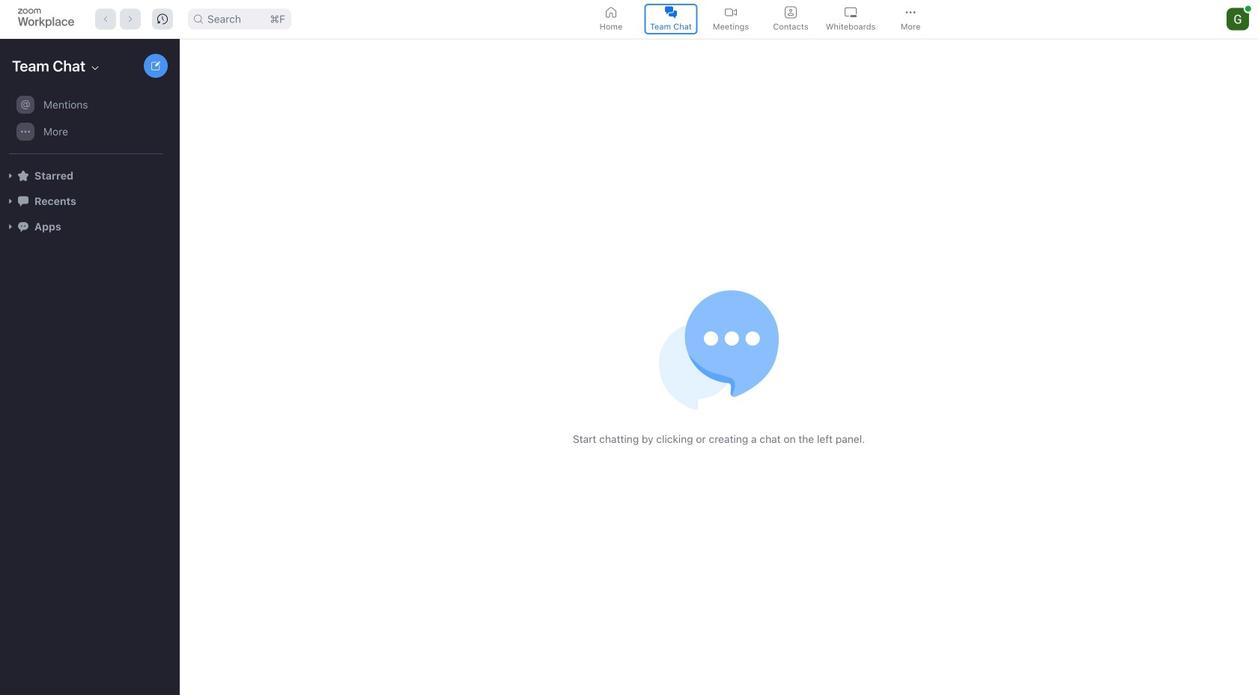 Task type: vqa. For each thing, say whether or not it's contained in the screenshot.
meetings
no



Task type: locate. For each thing, give the bounding box(es) containing it.
chat image
[[18, 196, 28, 207], [18, 196, 28, 207]]

online image
[[1245, 6, 1251, 12], [1245, 6, 1251, 12]]

triangle right image inside recents tree item
[[6, 197, 15, 206]]

triangle right image inside recents tree item
[[6, 197, 15, 206]]

star image
[[18, 171, 28, 181], [18, 171, 28, 181]]

new image
[[151, 61, 160, 70]]

chevron down small image
[[89, 62, 101, 74], [89, 62, 101, 74]]

chatbot image
[[18, 221, 28, 232]]

triangle right image
[[6, 171, 15, 180], [6, 171, 15, 180], [6, 197, 15, 206]]

tab list
[[583, 2, 942, 36]]

starred tree item
[[6, 163, 172, 189]]

tree
[[0, 90, 177, 255]]

group
[[0, 91, 172, 154]]

triangle right image
[[6, 197, 15, 206], [6, 222, 15, 231], [6, 222, 15, 231]]

chatbot image
[[18, 221, 28, 232]]



Task type: describe. For each thing, give the bounding box(es) containing it.
history image
[[157, 14, 168, 24]]

apps tree item
[[6, 214, 172, 240]]

magnifier image
[[194, 15, 203, 24]]

triangle right image for apps tree item
[[6, 222, 15, 231]]

new image
[[151, 61, 160, 70]]

triangle right image for starred tree item
[[6, 171, 15, 180]]

recents tree item
[[6, 189, 172, 214]]

triangle right image for recents tree item
[[6, 197, 15, 206]]

history image
[[157, 14, 168, 24]]

magnifier image
[[194, 15, 203, 24]]

triangle right image for recents tree item
[[6, 197, 15, 206]]



